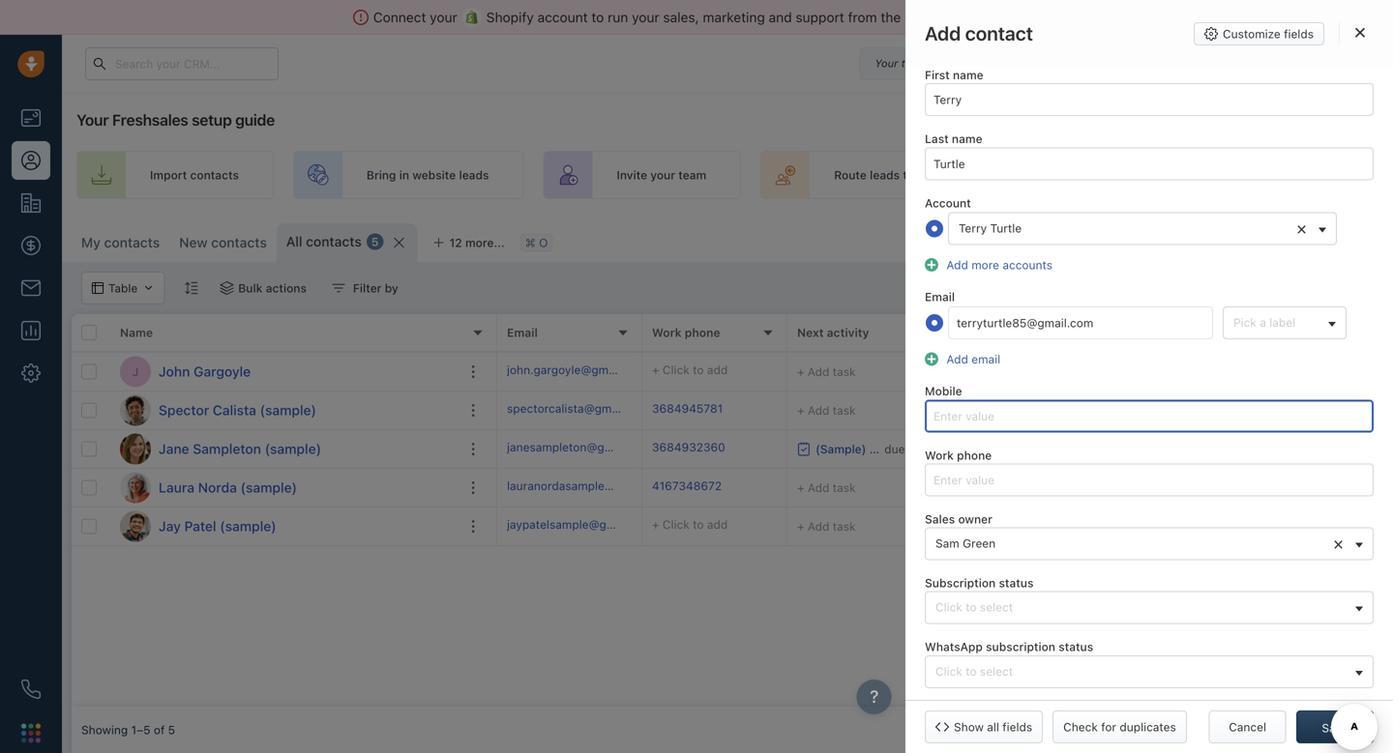 Task type: locate. For each thing, give the bounding box(es) containing it.
subscription
[[986, 641, 1056, 654]]

sequence
[[1174, 168, 1228, 182]]

press space to select this row. row containing 37
[[497, 469, 1393, 508]]

next
[[797, 326, 824, 340]]

team right the invite
[[679, 168, 707, 182]]

o
[[539, 236, 548, 250]]

1 horizontal spatial phone
[[957, 449, 992, 462]]

sales down 37
[[925, 513, 955, 526]]

click to select down whatsapp
[[936, 665, 1013, 679]]

duplicates
[[1120, 721, 1177, 734]]

0 horizontal spatial work
[[652, 326, 682, 340]]

bulk actions button
[[207, 272, 319, 305]]

1 vertical spatial sales
[[925, 513, 955, 526]]

5 right of
[[168, 724, 175, 737]]

add for 18
[[707, 518, 728, 532]]

in right bring at left
[[399, 168, 409, 182]]

(sample) down jane sampleton (sample) link
[[241, 480, 297, 496]]

1 horizontal spatial customize
[[1223, 27, 1281, 41]]

customize up accounts
[[1000, 233, 1059, 247]]

+ add task
[[797, 365, 856, 379], [797, 404, 856, 418], [797, 481, 856, 495], [797, 520, 856, 534]]

0 horizontal spatial ×
[[1297, 218, 1307, 239]]

1 horizontal spatial team
[[946, 168, 974, 182]]

1 horizontal spatial your
[[875, 57, 898, 70]]

work up john.gargoyle@gmail.com + click to add
[[652, 326, 682, 340]]

your for your freshsales setup guide
[[76, 111, 109, 129]]

j image for jay patel (sample)
[[120, 511, 151, 542]]

team up account
[[946, 168, 974, 182]]

1 horizontal spatial fields
[[1284, 27, 1314, 41]]

to
[[592, 9, 604, 25], [903, 168, 914, 182], [693, 363, 704, 377], [693, 518, 704, 532], [1128, 520, 1139, 534], [966, 601, 977, 615], [966, 665, 977, 679]]

name for last name
[[952, 132, 983, 146]]

phone inside "grid"
[[685, 326, 721, 340]]

pick a label button
[[1223, 307, 1347, 340]]

5
[[371, 235, 379, 249], [168, 724, 175, 737]]

task for 18
[[833, 520, 856, 534]]

next activity
[[797, 326, 869, 340]]

3 cell from the left
[[1368, 353, 1393, 391]]

add contact dialog
[[906, 0, 1393, 754]]

0 vertical spatial owner
[[1267, 326, 1302, 340]]

0 horizontal spatial email
[[507, 326, 538, 340]]

2 j image from the top
[[120, 511, 151, 542]]

0 horizontal spatial sam
[[936, 537, 960, 551]]

import down your freshsales setup guide
[[150, 168, 187, 182]]

fields
[[1284, 27, 1314, 41], [1003, 721, 1033, 734]]

fields inside button
[[1284, 27, 1314, 41]]

whatsapp
[[925, 641, 983, 654]]

j image
[[120, 434, 151, 465], [120, 511, 151, 542]]

0 horizontal spatial status
[[999, 577, 1034, 590]]

phone up 37
[[957, 449, 992, 462]]

customize fields
[[1223, 27, 1314, 41]]

1 vertical spatial in
[[399, 168, 409, 182]]

1 vertical spatial sales owner
[[925, 513, 993, 526]]

name right first
[[953, 68, 984, 82]]

1 vertical spatial email
[[507, 326, 538, 340]]

accounts
[[1003, 258, 1053, 272]]

0 horizontal spatial leads
[[459, 168, 489, 182]]

1 horizontal spatial sales
[[1233, 326, 1264, 340]]

by
[[385, 282, 398, 295]]

j image left jay
[[120, 511, 151, 542]]

patel
[[184, 519, 216, 535]]

email inside "add contact" 'dialog'
[[925, 290, 955, 304]]

all
[[286, 234, 302, 250]]

contact
[[966, 22, 1033, 45]]

select for status
[[980, 601, 1013, 615]]

task for 54
[[833, 404, 856, 418]]

support
[[796, 9, 845, 25]]

0 vertical spatial name
[[953, 68, 984, 82]]

Start typing... email field
[[948, 307, 1213, 340]]

customize inside button
[[1223, 27, 1281, 41]]

import inside button
[[1139, 233, 1176, 247]]

click to select button
[[925, 592, 1374, 625], [925, 656, 1374, 689]]

container_wx8msf4aqz5i3rn1 image left bulk
[[220, 282, 233, 295]]

my contacts
[[81, 235, 160, 251]]

work phone up 37
[[925, 449, 992, 462]]

(sample) for spector calista (sample)
[[260, 403, 316, 419]]

run
[[608, 9, 628, 25]]

1 vertical spatial click to select
[[936, 665, 1013, 679]]

customize up what's new image
[[1223, 27, 1281, 41]]

1 vertical spatial j image
[[120, 511, 151, 542]]

1 vertical spatial sam
[[936, 537, 960, 551]]

1 horizontal spatial in
[[952, 57, 961, 70]]

in left 21
[[952, 57, 961, 70]]

work up 37
[[925, 449, 954, 462]]

0 vertical spatial ×
[[1297, 218, 1307, 239]]

pick
[[1234, 316, 1257, 329]]

customize table button
[[969, 224, 1103, 256]]

0 vertical spatial green
[[1283, 520, 1316, 534]]

1 + add task from the top
[[797, 365, 856, 379]]

1 horizontal spatial container_wx8msf4aqz5i3rn1 image
[[332, 282, 345, 295]]

row group
[[72, 353, 497, 547], [497, 353, 1393, 547]]

actions
[[266, 282, 307, 295]]

2 select from the top
[[980, 665, 1013, 679]]

1 horizontal spatial email
[[925, 290, 955, 304]]

more
[[972, 258, 1000, 272]]

1 horizontal spatial work phone
[[925, 449, 992, 462]]

import for import contacts link
[[150, 168, 187, 182]]

(sample) for jane sampleton (sample)
[[265, 441, 321, 457]]

2 horizontal spatial container_wx8msf4aqz5i3rn1 image
[[1238, 520, 1251, 534]]

email up john.gargoyle@gmail.com
[[507, 326, 538, 340]]

3684945781 link
[[652, 400, 723, 421]]

phone image
[[21, 680, 41, 700]]

select for subscription
[[980, 665, 1013, 679]]

green inside "add contact" 'dialog'
[[963, 537, 996, 551]]

× for sam green
[[1334, 533, 1344, 554]]

team
[[679, 168, 707, 182], [946, 168, 974, 182]]

1 vertical spatial click to select button
[[925, 656, 1374, 689]]

grid containing 73
[[72, 314, 1393, 707]]

your left trial on the top right of the page
[[875, 57, 898, 70]]

× for terry turtle
[[1297, 218, 1307, 239]]

email inside "grid"
[[507, 326, 538, 340]]

import contacts link
[[76, 151, 274, 199]]

freshworks switcher image
[[21, 724, 41, 743]]

0 vertical spatial click to select button
[[925, 592, 1374, 625]]

the
[[881, 9, 901, 25]]

+ add task for 37
[[797, 481, 856, 495]]

work
[[652, 326, 682, 340], [925, 449, 954, 462]]

import contacts down the setup
[[150, 168, 239, 182]]

1 team from the left
[[679, 168, 707, 182]]

contacts down sequence
[[1179, 233, 1228, 247]]

2 container_wx8msf4aqz5i3rn1 image from the left
[[332, 282, 345, 295]]

0 horizontal spatial sam green
[[936, 537, 996, 551]]

crm.
[[905, 9, 939, 25]]

0 vertical spatial container_wx8msf4aqz5i3rn1 image
[[982, 233, 995, 247]]

janesampleton@gmail.com
[[507, 441, 653, 454]]

jaypatelsample@gmail.com
[[507, 518, 656, 532]]

2 vertical spatial container_wx8msf4aqz5i3rn1 image
[[1238, 520, 1251, 534]]

phone up 3684945781
[[685, 326, 721, 340]]

0 vertical spatial fields
[[1284, 27, 1314, 41]]

click to select for whatsapp
[[936, 665, 1013, 679]]

1 click to select from the top
[[936, 601, 1013, 615]]

1 horizontal spatial status
[[1059, 641, 1094, 654]]

0 horizontal spatial container_wx8msf4aqz5i3rn1 image
[[220, 282, 233, 295]]

4 task from the top
[[833, 520, 856, 534]]

0 vertical spatial sam green
[[1256, 520, 1316, 534]]

1 j image from the top
[[120, 434, 151, 465]]

0 vertical spatial sales owner
[[1233, 326, 1302, 340]]

leads right 'route'
[[870, 168, 900, 182]]

2 team from the left
[[946, 168, 974, 182]]

1 vertical spatial work
[[925, 449, 954, 462]]

green
[[1283, 520, 1316, 534], [963, 537, 996, 551]]

calista
[[213, 403, 256, 419]]

0 horizontal spatial customize
[[1000, 233, 1059, 247]]

5 up filter by
[[371, 235, 379, 249]]

1 horizontal spatial ×
[[1334, 533, 1344, 554]]

invite your team
[[617, 168, 707, 182]]

click to select down subscription status
[[936, 601, 1013, 615]]

fields inside button
[[1003, 721, 1033, 734]]

press space to select this row. row containing laura norda (sample)
[[72, 469, 497, 508]]

explore plans link
[[1028, 52, 1124, 75]]

1 horizontal spatial import
[[1139, 233, 1176, 247]]

john.gargoyle@gmail.com
[[507, 363, 648, 377]]

new contacts
[[179, 235, 267, 251]]

invite
[[617, 168, 647, 182]]

3 task from the top
[[833, 481, 856, 495]]

1 vertical spatial sam green
[[936, 537, 996, 551]]

create sales sequence link
[[1028, 151, 1263, 199]]

sales left label
[[1233, 326, 1264, 340]]

save button
[[1297, 711, 1374, 744]]

import down sales
[[1139, 233, 1176, 247]]

work phone inside "add contact" 'dialog'
[[925, 449, 992, 462]]

0 horizontal spatial fields
[[1003, 721, 1033, 734]]

lauranordasample@gmail.com link
[[507, 478, 671, 498]]

email up score
[[925, 290, 955, 304]]

0 vertical spatial customize
[[1223, 27, 1281, 41]]

1 vertical spatial select
[[980, 665, 1013, 679]]

0 horizontal spatial in
[[399, 168, 409, 182]]

(sample) down laura norda (sample) link
[[220, 519, 276, 535]]

2 click to select from the top
[[936, 665, 1013, 679]]

email
[[972, 353, 1001, 366]]

(sample) right "calista" at bottom left
[[260, 403, 316, 419]]

norda
[[198, 480, 237, 496]]

2 task from the top
[[833, 404, 856, 418]]

0 vertical spatial sam
[[1256, 520, 1280, 534]]

sales inside "add contact" 'dialog'
[[925, 513, 955, 526]]

1 container_wx8msf4aqz5i3rn1 image from the left
[[220, 282, 233, 295]]

set
[[1356, 168, 1375, 182]]

1 horizontal spatial sam green
[[1256, 520, 1316, 534]]

12 more...
[[450, 236, 505, 250]]

j
[[132, 365, 139, 379]]

show all fields button
[[925, 711, 1043, 744]]

all contacts link
[[286, 232, 362, 252]]

container_wx8msf4aqz5i3rn1 image for filter by "button" at the left top
[[332, 282, 345, 295]]

import contacts down sequence
[[1139, 233, 1228, 247]]

1 vertical spatial work phone
[[925, 449, 992, 462]]

1 vertical spatial name
[[952, 132, 983, 146]]

contacts right the "new"
[[211, 235, 267, 251]]

and
[[769, 9, 792, 25]]

grid
[[72, 314, 1393, 707]]

0 horizontal spatial green
[[963, 537, 996, 551]]

owner down 37
[[958, 513, 993, 526]]

add down 4167348672 link
[[707, 518, 728, 532]]

1 vertical spatial your
[[76, 111, 109, 129]]

your
[[875, 57, 898, 70], [76, 111, 109, 129]]

container_wx8msf4aqz5i3rn1 image left "filter"
[[332, 282, 345, 295]]

row group containing 73
[[497, 353, 1393, 547]]

0 vertical spatial work phone
[[652, 326, 721, 340]]

1 row group from the left
[[72, 353, 497, 547]]

add more accounts button
[[925, 256, 1059, 275]]

customize inside button
[[1000, 233, 1059, 247]]

owner inside "add contact" 'dialog'
[[958, 513, 993, 526]]

all
[[987, 721, 1000, 734]]

name right last
[[952, 132, 983, 146]]

2 row group from the left
[[497, 353, 1393, 547]]

1 task from the top
[[833, 365, 856, 379]]

l image
[[120, 473, 151, 504]]

Last name text field
[[925, 147, 1374, 180]]

1 horizontal spatial sales owner
[[1233, 326, 1302, 340]]

container_wx8msf4aqz5i3rn1 image inside bulk actions button
[[220, 282, 233, 295]]

click to select button down + click to add
[[925, 592, 1374, 625]]

1 select from the top
[[980, 601, 1013, 615]]

select down subscription status
[[980, 601, 1013, 615]]

add contact
[[1306, 233, 1374, 247]]

1 vertical spatial customize
[[1000, 233, 1059, 247]]

0 horizontal spatial import contacts
[[150, 168, 239, 182]]

contacts right my
[[104, 235, 160, 251]]

import
[[150, 168, 187, 182], [1139, 233, 1176, 247]]

1–5
[[131, 724, 150, 737]]

2 click to select button from the top
[[925, 656, 1374, 689]]

1 vertical spatial status
[[1059, 641, 1094, 654]]

0 vertical spatial work
[[652, 326, 682, 340]]

1 leads from the left
[[459, 168, 489, 182]]

tags
[[1088, 326, 1115, 340]]

add email button
[[925, 350, 1007, 369]]

press space to select this row. row containing jay patel (sample)
[[72, 508, 497, 547]]

bulk
[[238, 282, 263, 295]]

container_wx8msf4aqz5i3rn1 image for bulk actions button
[[220, 282, 233, 295]]

select down whatsapp subscription status
[[980, 665, 1013, 679]]

owner right a
[[1267, 326, 1302, 340]]

bring
[[367, 168, 396, 182]]

1 horizontal spatial work
[[925, 449, 954, 462]]

connect your
[[373, 9, 457, 25]]

last
[[925, 132, 949, 146]]

1 horizontal spatial 5
[[371, 235, 379, 249]]

import contacts inside button
[[1139, 233, 1228, 247]]

contacts inside button
[[1179, 233, 1228, 247]]

1 vertical spatial 5
[[168, 724, 175, 737]]

1 vertical spatial green
[[963, 537, 996, 551]]

shopify
[[487, 9, 534, 25]]

task for 73
[[833, 365, 856, 379]]

laura norda (sample) link
[[159, 479, 297, 498]]

customize for customize fields
[[1223, 27, 1281, 41]]

(sample) right sampleton
[[265, 441, 321, 457]]

Work phone text field
[[925, 464, 1374, 497]]

customize table
[[1000, 233, 1090, 247]]

your right run on the top of the page
[[632, 9, 660, 25]]

click to select button for whatsapp subscription status
[[925, 656, 1374, 689]]

0 vertical spatial select
[[980, 601, 1013, 615]]

1 horizontal spatial owner
[[1267, 326, 1302, 340]]

fields left close image
[[1284, 27, 1314, 41]]

press space to select this row. row containing john gargoyle
[[72, 353, 497, 392]]

0 vertical spatial phone
[[685, 326, 721, 340]]

1 vertical spatial import
[[1139, 233, 1176, 247]]

name
[[120, 326, 153, 340]]

plans
[[1084, 57, 1114, 70]]

0 vertical spatial j image
[[120, 434, 151, 465]]

0 horizontal spatial sales owner
[[925, 513, 993, 526]]

your right the invite
[[651, 168, 675, 182]]

click to select button up duplicates at the right
[[925, 656, 1374, 689]]

0 horizontal spatial sales
[[925, 513, 955, 526]]

what's new image
[[1255, 56, 1269, 70]]

your left "freshsales"
[[76, 111, 109, 129]]

0 vertical spatial email
[[925, 290, 955, 304]]

1 horizontal spatial sam
[[1256, 520, 1280, 534]]

0 horizontal spatial team
[[679, 168, 707, 182]]

0 horizontal spatial your
[[76, 111, 109, 129]]

3684945781
[[652, 402, 723, 415]]

0 vertical spatial 5
[[371, 235, 379, 249]]

1 vertical spatial import contacts
[[1139, 233, 1228, 247]]

0 vertical spatial click to select
[[936, 601, 1013, 615]]

press space to select this row. row containing jane sampleton (sample)
[[72, 431, 497, 469]]

0 vertical spatial in
[[952, 57, 961, 70]]

12
[[450, 236, 462, 250]]

2 + add task from the top
[[797, 404, 856, 418]]

container_wx8msf4aqz5i3rn1 image
[[982, 233, 995, 247], [797, 443, 811, 456], [1238, 520, 1251, 534]]

subscription
[[925, 577, 996, 590]]

0 horizontal spatial import
[[150, 168, 187, 182]]

0 horizontal spatial work phone
[[652, 326, 721, 340]]

1 click to select button from the top
[[925, 592, 1374, 625]]

1 horizontal spatial container_wx8msf4aqz5i3rn1 image
[[982, 233, 995, 247]]

1 vertical spatial fields
[[1003, 721, 1033, 734]]

1 horizontal spatial import contacts
[[1139, 233, 1228, 247]]

0 horizontal spatial owner
[[958, 513, 993, 526]]

1 horizontal spatial leads
[[870, 168, 900, 182]]

add more accounts link
[[942, 258, 1053, 272]]

click down subscription
[[936, 601, 963, 615]]

1 vertical spatial phone
[[957, 449, 992, 462]]

j image left jane
[[120, 434, 151, 465]]

0 vertical spatial import
[[150, 168, 187, 182]]

cell
[[1078, 353, 1223, 391], [1223, 353, 1368, 391], [1368, 353, 1393, 391]]

import contacts for import contacts link
[[150, 168, 239, 182]]

label
[[1270, 316, 1296, 329]]

add up 3684945781
[[707, 363, 728, 377]]

+ add task for 54
[[797, 404, 856, 418]]

leads right website
[[459, 168, 489, 182]]

john.gargoyle@gmail.com + click to add
[[507, 363, 728, 377]]

in
[[952, 57, 961, 70], [399, 168, 409, 182]]

0 horizontal spatial container_wx8msf4aqz5i3rn1 image
[[797, 443, 811, 456]]

fields right the all
[[1003, 721, 1033, 734]]

0 vertical spatial your
[[875, 57, 898, 70]]

2 leads from the left
[[870, 168, 900, 182]]

0 horizontal spatial phone
[[685, 326, 721, 340]]

4 + add task from the top
[[797, 520, 856, 534]]

1 vertical spatial ×
[[1334, 533, 1344, 554]]

import contacts group
[[1113, 224, 1270, 256]]

press space to select this row. row
[[72, 353, 497, 392], [497, 353, 1393, 392], [72, 392, 497, 431], [497, 392, 1393, 431], [72, 431, 497, 469], [497, 431, 1393, 469], [72, 469, 497, 508], [497, 469, 1393, 508], [72, 508, 497, 547], [497, 508, 1393, 547]]

3 + add task from the top
[[797, 481, 856, 495]]

email
[[925, 290, 955, 304], [507, 326, 538, 340]]

container_wx8msf4aqz5i3rn1 image
[[220, 282, 233, 295], [332, 282, 345, 295]]

sam green
[[1256, 520, 1316, 534], [936, 537, 996, 551]]

work phone up 3684945781
[[652, 326, 721, 340]]

account
[[925, 196, 971, 210]]

1 vertical spatial owner
[[958, 513, 993, 526]]

0 vertical spatial import contacts
[[150, 168, 239, 182]]

container_wx8msf4aqz5i3rn1 image inside filter by "button"
[[332, 282, 345, 295]]



Task type: describe. For each thing, give the bounding box(es) containing it.
name for first name
[[953, 68, 984, 82]]

jay patel (sample)
[[159, 519, 276, 535]]

(sample) for jay patel (sample)
[[220, 519, 276, 535]]

of
[[154, 724, 165, 737]]

add contact button
[[1280, 224, 1384, 256]]

First name text field
[[925, 83, 1374, 116]]

customize for customize table
[[1000, 233, 1059, 247]]

jane
[[159, 441, 189, 457]]

j image for jane sampleton (sample)
[[120, 434, 151, 465]]

click to select button for subscription status
[[925, 592, 1374, 625]]

1 horizontal spatial green
[[1283, 520, 1316, 534]]

your up account
[[918, 168, 942, 182]]

bulk actions
[[238, 282, 307, 295]]

import for import contacts button
[[1139, 233, 1176, 247]]

add for 73
[[707, 363, 728, 377]]

add more accounts
[[947, 258, 1053, 272]]

bring in website leads link
[[293, 151, 524, 199]]

contacts right all
[[306, 234, 362, 250]]

0 vertical spatial sales
[[1233, 326, 1264, 340]]

check for duplicates button
[[1053, 711, 1187, 744]]

+ add task for 18
[[797, 520, 856, 534]]

last name
[[925, 132, 983, 146]]

click up 3684945781
[[663, 363, 690, 377]]

21
[[964, 57, 975, 70]]

customize fields button
[[1194, 22, 1325, 45]]

jay patel (sample) link
[[159, 517, 276, 537]]

explore plans
[[1039, 57, 1114, 70]]

54
[[943, 401, 962, 420]]

days
[[978, 57, 1002, 70]]

website
[[413, 168, 456, 182]]

spector calista (sample) link
[[159, 401, 316, 420]]

sampleton
[[193, 441, 261, 457]]

import contacts for import contacts button
[[1139, 233, 1228, 247]]

sam inside press space to select this row. row
[[1256, 520, 1280, 534]]

add down work phone text field
[[1143, 520, 1163, 534]]

laura
[[159, 480, 195, 496]]

0 horizontal spatial 5
[[168, 724, 175, 737]]

sales owner inside "grid"
[[1233, 326, 1302, 340]]

contacts down the setup
[[190, 168, 239, 182]]

for
[[1101, 721, 1117, 734]]

(sample) for laura norda (sample)
[[241, 480, 297, 496]]

shopify account to run your sales, marketing and support from the crm.
[[487, 9, 939, 25]]

lauranordasample@gmail.com
[[507, 479, 671, 493]]

Search your CRM... text field
[[85, 47, 279, 80]]

owner inside "grid"
[[1267, 326, 1302, 340]]

spectorcalista@gmail.com 3684945781
[[507, 402, 723, 415]]

press space to select this row. row containing spector calista (sample)
[[72, 392, 497, 431]]

press space to select this row. row containing 73
[[497, 353, 1393, 392]]

your right connect
[[430, 9, 457, 25]]

john gargoyle
[[159, 364, 251, 380]]

press space to select this row. row containing 54
[[497, 392, 1393, 431]]

click to select for subscription
[[936, 601, 1013, 615]]

from
[[848, 9, 877, 25]]

s image
[[120, 395, 151, 426]]

work inside "grid"
[[652, 326, 682, 340]]

whatsapp subscription status
[[925, 641, 1094, 654]]

sam green inside press space to select this row. row
[[1256, 520, 1316, 534]]

3684932360 link
[[652, 439, 725, 460]]

sam green inside "add contact" 'dialog'
[[936, 537, 996, 551]]

your for your trial ends in 21 days
[[875, 57, 898, 70]]

jane sampleton (sample)
[[159, 441, 321, 457]]

john.gargoyle@gmail.com link
[[507, 362, 648, 382]]

+ click to add
[[1088, 520, 1163, 534]]

pick a label
[[1234, 316, 1296, 329]]

filter by
[[353, 282, 398, 295]]

table
[[1062, 233, 1090, 247]]

press space to select this row. row containing 46
[[497, 431, 1393, 469]]

row group containing john gargoyle
[[72, 353, 497, 547]]

0 vertical spatial status
[[999, 577, 1034, 590]]

click down work phone text field
[[1098, 520, 1125, 534]]

jane sampleton (sample) link
[[159, 440, 321, 459]]

sales,
[[663, 9, 699, 25]]

4167348672 link
[[652, 478, 722, 498]]

Mobile text field
[[925, 400, 1374, 433]]

show
[[954, 721, 984, 734]]

container_wx8msf4aqz5i3rn1 image inside customize table button
[[982, 233, 995, 247]]

phone inside "add contact" 'dialog'
[[957, 449, 992, 462]]

up
[[1378, 168, 1392, 182]]

cancel button
[[1209, 711, 1287, 744]]

close image
[[1356, 27, 1365, 38]]

task for 37
[[833, 481, 856, 495]]

1 vertical spatial container_wx8msf4aqz5i3rn1 image
[[797, 443, 811, 456]]

press space to select this row. row containing 18
[[497, 508, 1393, 547]]

terry
[[959, 222, 987, 235]]

5 inside all contacts 5
[[371, 235, 379, 249]]

2 cell from the left
[[1223, 353, 1368, 391]]

check for duplicates
[[1064, 721, 1177, 734]]

1 cell from the left
[[1078, 353, 1223, 391]]

account
[[538, 9, 588, 25]]

sam inside "add contact" 'dialog'
[[936, 537, 960, 551]]

john
[[159, 364, 190, 380]]

freshsales
[[112, 111, 188, 129]]

activity
[[827, 326, 869, 340]]

first name
[[925, 68, 984, 82]]

filter by button
[[319, 272, 411, 305]]

janesampleton@gmail.com link
[[507, 439, 653, 460]]

⌘ o
[[525, 236, 548, 250]]

showing 1–5 of 5
[[81, 724, 175, 737]]

work inside "add contact" 'dialog'
[[925, 449, 954, 462]]

your trial ends in 21 days
[[875, 57, 1002, 70]]

contact
[[1331, 233, 1374, 247]]

sales owner inside "add contact" 'dialog'
[[925, 513, 993, 526]]

click down whatsapp
[[936, 665, 963, 679]]

ends
[[924, 57, 949, 70]]

spector calista (sample)
[[159, 403, 316, 419]]

37
[[943, 479, 961, 497]]

mobile
[[925, 385, 962, 398]]

route leads to your team link
[[761, 151, 1008, 199]]

trial
[[901, 57, 921, 70]]

setup
[[192, 111, 232, 129]]

name row
[[72, 314, 497, 353]]

explore
[[1039, 57, 1081, 70]]

phone element
[[12, 671, 50, 709]]

spectorcalista@gmail.com
[[507, 402, 651, 415]]

click down 4167348672 link
[[663, 518, 690, 532]]

route leads to your team
[[834, 168, 974, 182]]

my
[[81, 235, 101, 251]]

add inside "button"
[[947, 258, 968, 272]]

add email link
[[942, 353, 1001, 366]]

first
[[925, 68, 950, 82]]

route
[[834, 168, 867, 182]]

turtle
[[990, 222, 1022, 235]]

new
[[179, 235, 208, 251]]

jaypatelsample@gmail.com link
[[507, 517, 656, 537]]

send email image
[[1212, 58, 1226, 70]]

+ add task for 73
[[797, 365, 856, 379]]



Task type: vqa. For each thing, say whether or not it's contained in the screenshot.
zone
no



